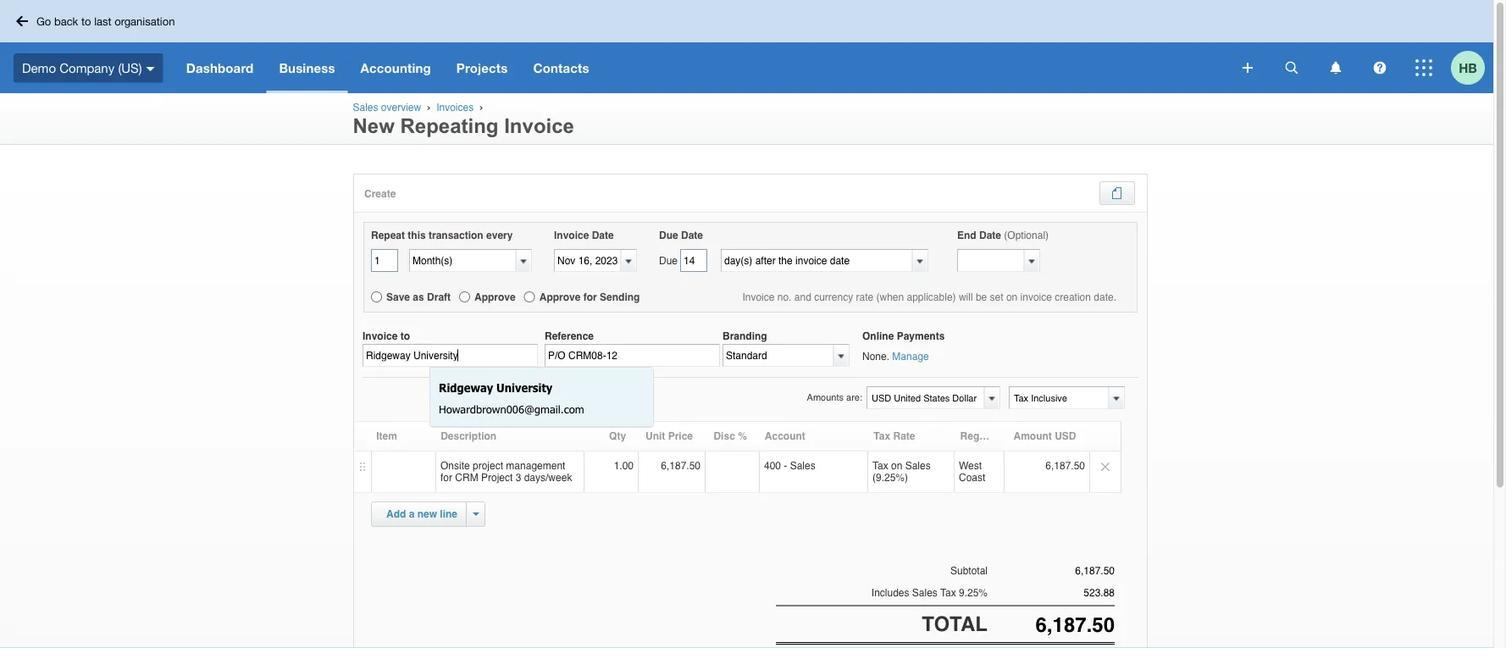 Task type: describe. For each thing, give the bounding box(es) containing it.
west coast
[[959, 460, 986, 484]]

(when
[[877, 291, 905, 303]]

usd
[[1055, 431, 1077, 442]]

Approve for Sending radio
[[524, 292, 535, 303]]

howardbrown006@gmail.com
[[439, 402, 585, 415]]

(optional)
[[1005, 229, 1049, 241]]

due for due date
[[659, 229, 679, 241]]

contacts
[[533, 60, 590, 75]]

account
[[765, 431, 806, 442]]

accounting
[[361, 60, 431, 75]]

onsite project management for crm project 3 days/week
[[441, 460, 572, 484]]

be
[[976, 291, 988, 303]]

sales inside tax on sales (9.25%)
[[906, 460, 931, 472]]

sales right includes
[[913, 587, 938, 599]]

days/week
[[524, 472, 572, 484]]

banner containing dashboard
[[0, 0, 1494, 93]]

sales overview › invoices › new repeating invoice
[[353, 102, 575, 137]]

amount
[[1014, 431, 1053, 442]]

Reference text field
[[545, 344, 720, 367]]

this
[[408, 229, 426, 241]]

2 › from the left
[[480, 102, 483, 113]]

sales inside sales overview › invoices › new repeating invoice
[[353, 102, 378, 114]]

projects button
[[444, 42, 521, 93]]

repeat this transaction every
[[371, 229, 513, 241]]

invoice to
[[363, 330, 410, 342]]

item
[[377, 431, 397, 442]]

repeating
[[400, 115, 499, 137]]

invoices
[[437, 102, 474, 114]]

hb button
[[1452, 42, 1494, 93]]

svg image inside go back to last organisation link
[[16, 16, 28, 27]]

includes
[[872, 587, 910, 599]]

coast
[[959, 472, 986, 484]]

management
[[506, 460, 566, 472]]

tax rate
[[874, 431, 916, 442]]

1 6,187.50 from the left
[[661, 460, 701, 472]]

%
[[738, 431, 747, 442]]

demo company (us) button
[[0, 42, 174, 93]]

subtotal
[[951, 565, 988, 577]]

new
[[353, 115, 395, 137]]

draft
[[427, 291, 451, 303]]

Save as Draft radio
[[371, 292, 382, 303]]

amounts are:
[[807, 392, 863, 403]]

new
[[418, 509, 437, 520]]

online
[[863, 330, 894, 342]]

project
[[473, 460, 503, 472]]

region
[[961, 431, 995, 442]]

2 6,187.50 from the left
[[1046, 460, 1086, 472]]

for inside onsite project management for crm project 3 days/week
[[441, 472, 453, 484]]

applicable)
[[907, 291, 957, 303]]

save as draft
[[386, 291, 451, 303]]

disc %
[[714, 431, 747, 442]]

date for due
[[681, 229, 703, 241]]

payments
[[897, 330, 945, 342]]

Invoice                                                                Date text field
[[555, 250, 621, 271]]

a
[[409, 509, 415, 520]]

invoice for invoice to
[[363, 330, 398, 342]]

business button
[[266, 42, 348, 93]]

manage
[[893, 351, 930, 363]]

tax for tax on sales (9.25%)
[[873, 460, 889, 472]]

400
[[764, 460, 781, 472]]

due for due
[[659, 255, 678, 267]]

includes sales tax 9.25%
[[872, 587, 988, 599]]

unit price
[[646, 431, 693, 442]]

rate
[[894, 431, 916, 442]]

creation
[[1055, 291, 1092, 303]]

ridgeway
[[439, 381, 494, 395]]

1.00
[[614, 460, 634, 472]]

every
[[487, 229, 513, 241]]

west
[[959, 460, 982, 472]]

sales overview link
[[353, 102, 421, 114]]

dashboard
[[186, 60, 254, 75]]

approve for approve for sending
[[540, 291, 581, 303]]

sales right the -
[[790, 460, 816, 472]]

unit
[[646, 431, 666, 442]]

none. manage
[[863, 351, 930, 363]]

svg image inside demo company (us) popup button
[[146, 67, 155, 71]]

400 - sales
[[764, 460, 816, 472]]



Task type: locate. For each thing, give the bounding box(es) containing it.
1 vertical spatial on
[[892, 460, 903, 472]]

repeat
[[371, 229, 405, 241]]

delete line item image
[[1091, 452, 1121, 482]]

line
[[440, 509, 458, 520]]

onsite
[[441, 460, 470, 472]]

0 horizontal spatial to
[[81, 14, 91, 28]]

0 horizontal spatial for
[[441, 472, 453, 484]]

online payments
[[863, 330, 945, 342]]

disc
[[714, 431, 736, 442]]

Approve radio
[[459, 292, 470, 303]]

ridgeway university howardbrown006@gmail.com
[[439, 381, 585, 415]]

date up invoice                                                                date text box
[[592, 229, 614, 241]]

6,187.50
[[661, 460, 701, 472], [1046, 460, 1086, 472]]

invoice
[[1021, 291, 1053, 303]]

reference
[[545, 330, 594, 342]]

due right invoice                                                                date
[[659, 229, 679, 241]]

crm
[[455, 472, 479, 484]]

tax down tax rate
[[873, 460, 889, 472]]

› left invoices link
[[427, 102, 431, 113]]

navigation
[[174, 42, 1232, 93]]

amount usd
[[1014, 431, 1077, 442]]

tax left 9.25%
[[941, 587, 957, 599]]

1 horizontal spatial on
[[1007, 291, 1018, 303]]

2 approve from the left
[[540, 291, 581, 303]]

1 horizontal spatial ›
[[480, 102, 483, 113]]

1 due from the top
[[659, 229, 679, 241]]

to left last at the top left
[[81, 14, 91, 28]]

None text field
[[363, 344, 538, 367], [1010, 387, 1124, 409], [988, 565, 1115, 577], [988, 588, 1115, 599], [988, 613, 1115, 636], [363, 344, 538, 367], [1010, 387, 1124, 409], [988, 565, 1115, 577], [988, 588, 1115, 599], [988, 613, 1115, 636]]

2 vertical spatial tax
[[941, 587, 957, 599]]

go
[[36, 14, 51, 28]]

1 horizontal spatial 6,187.50
[[1046, 460, 1086, 472]]

last
[[94, 14, 112, 28]]

approve right approve for sending radio at top
[[540, 291, 581, 303]]

hb
[[1460, 60, 1478, 75]]

tax left the rate
[[874, 431, 891, 442]]

branding
[[723, 330, 768, 342]]

date up due date text field
[[681, 229, 703, 241]]

business
[[279, 60, 335, 75]]

create
[[364, 188, 396, 200]]

approve for sending
[[540, 291, 640, 303]]

contacts button
[[521, 42, 602, 93]]

back
[[54, 14, 78, 28]]

1 horizontal spatial date
[[681, 229, 703, 241]]

6,187.50 down usd
[[1046, 460, 1086, 472]]

and
[[795, 291, 812, 303]]

on right set
[[1007, 291, 1018, 303]]

more add line options... image
[[473, 513, 479, 516]]

approve for approve
[[475, 291, 516, 303]]

invoice left no.
[[743, 291, 775, 303]]

transaction
[[429, 229, 484, 241]]

invoice up invoice                                                                date text box
[[554, 229, 589, 241]]

svg image
[[16, 16, 28, 27], [1416, 59, 1433, 76], [1243, 63, 1254, 73]]

organisation
[[115, 14, 175, 28]]

invoice for invoice no.                                                            and currency rate (when applicable)                                                          will be set on invoice creation date.
[[743, 291, 775, 303]]

for
[[584, 291, 597, 303], [441, 472, 453, 484]]

add
[[386, 509, 406, 520]]

to inside banner
[[81, 14, 91, 28]]

invoice inside sales overview › invoices › new repeating invoice
[[504, 115, 575, 137]]

add a new line
[[386, 509, 458, 520]]

sending
[[600, 291, 640, 303]]

as
[[413, 291, 424, 303]]

go back to last organisation
[[36, 14, 175, 28]]

on inside tax on sales (9.25%)
[[892, 460, 903, 472]]

date
[[592, 229, 614, 241], [681, 229, 703, 241], [980, 229, 1002, 241]]

0 vertical spatial tax
[[874, 431, 891, 442]]

1 approve from the left
[[475, 291, 516, 303]]

currency
[[815, 291, 854, 303]]

to down the save
[[401, 330, 410, 342]]

end
[[958, 229, 977, 241]]

(us)
[[118, 60, 142, 75]]

Due Date text field
[[681, 249, 708, 272]]

are:
[[847, 392, 863, 403]]

no.
[[778, 291, 792, 303]]

›
[[427, 102, 431, 113], [480, 102, 483, 113]]

1 horizontal spatial svg image
[[1243, 63, 1254, 73]]

banner
[[0, 0, 1494, 93]]

tax on sales (9.25%)
[[873, 460, 931, 484]]

1 vertical spatial for
[[441, 472, 453, 484]]

due
[[659, 229, 679, 241], [659, 255, 678, 267]]

overview
[[381, 102, 421, 114]]

go back to last organisation link
[[10, 8, 185, 35]]

3 date from the left
[[980, 229, 1002, 241]]

invoices link
[[437, 102, 474, 114]]

tax inside tax on sales (9.25%)
[[873, 460, 889, 472]]

invoice for invoice                                                                date
[[554, 229, 589, 241]]

university
[[497, 381, 553, 395]]

0 horizontal spatial 6,187.50
[[661, 460, 701, 472]]

description
[[441, 431, 497, 442]]

1 date from the left
[[592, 229, 614, 241]]

0 horizontal spatial on
[[892, 460, 903, 472]]

manage link
[[893, 351, 930, 363]]

2 horizontal spatial date
[[980, 229, 1002, 241]]

invoice no.                                                            and currency rate (when applicable)                                                          will be set on invoice creation date.
[[743, 291, 1117, 303]]

(9.25%)
[[873, 472, 909, 484]]

for left crm
[[441, 472, 453, 484]]

navigation containing dashboard
[[174, 42, 1232, 93]]

0 vertical spatial to
[[81, 14, 91, 28]]

on
[[1007, 291, 1018, 303], [892, 460, 903, 472]]

navigation inside banner
[[174, 42, 1232, 93]]

date right end
[[980, 229, 1002, 241]]

approve
[[475, 291, 516, 303], [540, 291, 581, 303]]

0 horizontal spatial svg image
[[16, 16, 28, 27]]

will
[[959, 291, 973, 303]]

tax for tax rate
[[874, 431, 891, 442]]

9.25%
[[959, 587, 988, 599]]

1 vertical spatial tax
[[873, 460, 889, 472]]

3
[[516, 472, 522, 484]]

1 vertical spatial to
[[401, 330, 410, 342]]

demo company (us)
[[22, 60, 142, 75]]

dashboard link
[[174, 42, 266, 93]]

0 horizontal spatial ›
[[427, 102, 431, 113]]

sales down the rate
[[906, 460, 931, 472]]

2 date from the left
[[681, 229, 703, 241]]

for left sending
[[584, 291, 597, 303]]

1 horizontal spatial for
[[584, 291, 597, 303]]

0 horizontal spatial date
[[592, 229, 614, 241]]

qty
[[609, 431, 626, 442]]

project
[[481, 472, 513, 484]]

due date
[[659, 229, 703, 241]]

date.
[[1094, 291, 1117, 303]]

0 vertical spatial due
[[659, 229, 679, 241]]

save
[[386, 291, 410, 303]]

rate
[[856, 291, 874, 303]]

price
[[668, 431, 693, 442]]

0 horizontal spatial approve
[[475, 291, 516, 303]]

0 vertical spatial on
[[1007, 291, 1018, 303]]

set
[[990, 291, 1004, 303]]

tax
[[874, 431, 891, 442], [873, 460, 889, 472], [941, 587, 957, 599]]

accounting button
[[348, 42, 444, 93]]

none.
[[863, 351, 890, 363]]

due left due date text field
[[659, 255, 678, 267]]

date for invoice
[[592, 229, 614, 241]]

demo
[[22, 60, 56, 75]]

on down tax rate
[[892, 460, 903, 472]]

total
[[922, 612, 988, 636]]

date for end
[[980, 229, 1002, 241]]

approve right the approve option
[[475, 291, 516, 303]]

1 vertical spatial due
[[659, 255, 678, 267]]

projects
[[457, 60, 508, 75]]

1 horizontal spatial to
[[401, 330, 410, 342]]

0 vertical spatial for
[[584, 291, 597, 303]]

2 horizontal spatial svg image
[[1416, 59, 1433, 76]]

to
[[81, 14, 91, 28], [401, 330, 410, 342]]

invoice down contacts dropdown button
[[504, 115, 575, 137]]

end date (optional)
[[958, 229, 1049, 241]]

6,187.50 down price
[[661, 460, 701, 472]]

svg image
[[1286, 61, 1299, 74], [1331, 61, 1342, 74], [1374, 61, 1387, 74], [146, 67, 155, 71]]

amounts
[[807, 392, 844, 403]]

sales up new
[[353, 102, 378, 114]]

None text field
[[371, 249, 398, 272], [410, 250, 516, 271], [722, 250, 913, 271], [959, 250, 1025, 271], [724, 345, 834, 366], [868, 387, 982, 409], [371, 249, 398, 272], [410, 250, 516, 271], [722, 250, 913, 271], [959, 250, 1025, 271], [724, 345, 834, 366], [868, 387, 982, 409]]

1 › from the left
[[427, 102, 431, 113]]

2 due from the top
[[659, 255, 678, 267]]

company
[[59, 60, 115, 75]]

1 horizontal spatial approve
[[540, 291, 581, 303]]

invoice down save as draft option
[[363, 330, 398, 342]]

› right the invoices
[[480, 102, 483, 113]]



Task type: vqa. For each thing, say whether or not it's contained in the screenshot.
Reference text box
yes



